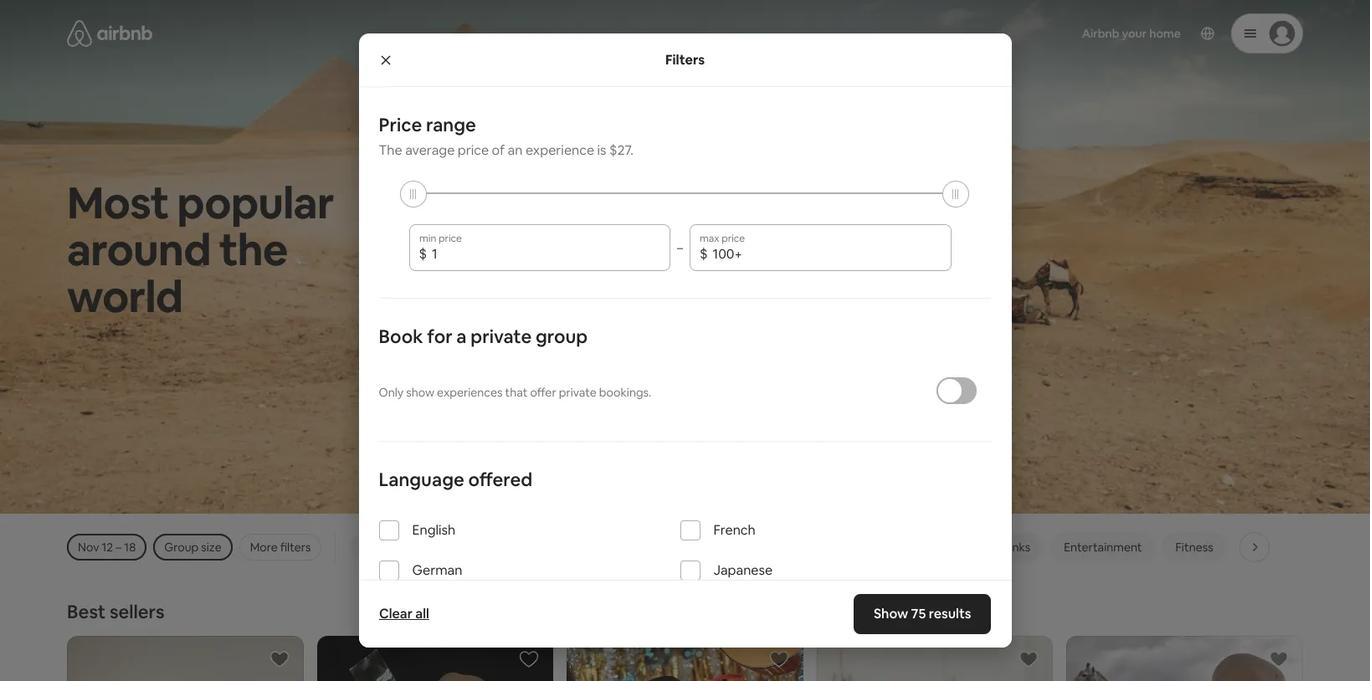 Task type: describe. For each thing, give the bounding box(es) containing it.
& for history
[[1289, 540, 1297, 555]]

best
[[67, 600, 106, 624]]

great for groups
[[363, 540, 452, 555]]

is
[[597, 142, 607, 159]]

entertainment
[[1064, 540, 1142, 555]]

world
[[67, 269, 183, 325]]

–
[[677, 240, 683, 255]]

popular
[[177, 175, 334, 231]]

of
[[492, 142, 505, 159]]

great for groups element
[[363, 540, 452, 555]]

book for a private group
[[379, 325, 588, 348]]

$ for first $ text box from left
[[419, 245, 427, 263]]

language offered
[[379, 468, 533, 492]]

history & culture
[[1247, 540, 1337, 555]]

all
[[415, 605, 429, 623]]

more filters button
[[239, 534, 322, 561]]

group
[[536, 325, 588, 348]]

2 save this experience image from the left
[[1019, 650, 1039, 670]]

$ for first $ text box from right
[[700, 245, 708, 263]]

1 horizontal spatial private
[[559, 385, 597, 400]]

for for great
[[396, 540, 412, 555]]

entertainment element
[[1064, 540, 1142, 555]]

price
[[458, 142, 489, 159]]

clear all button
[[371, 598, 437, 631]]

the
[[219, 222, 288, 278]]

english
[[412, 522, 456, 539]]

drinks button
[[984, 533, 1044, 562]]

the average price of an experience is $27.
[[379, 142, 634, 159]]

arts & writing
[[673, 540, 747, 555]]

only
[[379, 385, 404, 400]]

2 $ text field from the left
[[713, 246, 942, 263]]

around
[[67, 222, 211, 278]]

filters
[[280, 540, 311, 555]]

great for groups button
[[350, 533, 466, 562]]

that
[[505, 385, 528, 400]]

offered
[[468, 468, 533, 492]]

culture
[[1299, 540, 1337, 555]]

results
[[929, 605, 972, 623]]

drinks
[[997, 540, 1031, 555]]

more
[[250, 540, 278, 555]]

sellers
[[110, 600, 165, 624]]

range
[[426, 113, 476, 136]]

the
[[379, 142, 402, 159]]

1 save this experience image from the left
[[769, 650, 789, 670]]

entertainment button
[[1051, 533, 1156, 562]]

an
[[508, 142, 523, 159]]

experiences
[[437, 385, 503, 400]]

more filters
[[250, 540, 311, 555]]

fitness
[[1176, 540, 1214, 555]]

arts
[[673, 540, 696, 555]]

best sellers
[[67, 600, 165, 624]]



Task type: vqa. For each thing, say whether or not it's contained in the screenshot.
rightmost 21
no



Task type: locate. For each thing, give the bounding box(es) containing it.
save this experience image
[[769, 650, 789, 670], [1019, 650, 1039, 670], [1269, 650, 1289, 670]]

private right offer
[[559, 385, 597, 400]]

2 $ from the left
[[700, 245, 708, 263]]

for left a
[[427, 325, 453, 348]]

& right arts
[[699, 540, 707, 555]]

2 save this experience image from the left
[[519, 650, 539, 670]]

language
[[379, 468, 465, 492]]

0 horizontal spatial save this experience image
[[769, 650, 789, 670]]

german
[[412, 562, 463, 579]]

3 save this experience image from the left
[[1269, 650, 1289, 670]]

0 horizontal spatial for
[[396, 540, 412, 555]]

75
[[912, 605, 926, 623]]

most
[[67, 175, 169, 231]]

for for book
[[427, 325, 453, 348]]

& left culture
[[1289, 540, 1297, 555]]

only show experiences that offer private bookings.
[[379, 385, 652, 400]]

history & culture element
[[1247, 540, 1337, 555]]

filters
[[666, 51, 705, 68]]

0 vertical spatial private
[[471, 325, 532, 348]]

for right great at the left
[[396, 540, 412, 555]]

writing
[[709, 540, 747, 555]]

$ text field
[[432, 246, 661, 263], [713, 246, 942, 263]]

show 75 results
[[874, 605, 972, 623]]

a
[[457, 325, 467, 348]]

offer
[[530, 385, 557, 400]]

most popular around the world
[[67, 175, 334, 325]]

0 horizontal spatial $
[[419, 245, 427, 263]]

show 75 results link
[[854, 594, 992, 635]]

1 horizontal spatial for
[[427, 325, 453, 348]]

french
[[714, 522, 756, 539]]

book
[[379, 325, 423, 348]]

for inside button
[[396, 540, 412, 555]]

0 horizontal spatial $ text field
[[432, 246, 661, 263]]

bookings.
[[599, 385, 652, 400]]

experience
[[526, 142, 595, 159]]

private right a
[[471, 325, 532, 348]]

show
[[406, 385, 435, 400]]

1 horizontal spatial $ text field
[[713, 246, 942, 263]]

price
[[379, 113, 422, 136]]

groups
[[415, 540, 452, 555]]

show
[[874, 605, 909, 623]]

arts & writing button
[[660, 533, 760, 562]]

$27.
[[610, 142, 634, 159]]

2 horizontal spatial save this experience image
[[1269, 650, 1289, 670]]

0 horizontal spatial &
[[699, 540, 707, 555]]

drinks element
[[997, 540, 1031, 555]]

1 horizontal spatial save this experience image
[[1019, 650, 1039, 670]]

more filters dialog
[[359, 33, 1012, 682]]

clear
[[379, 605, 412, 623]]

great
[[363, 540, 394, 555]]

1 vertical spatial for
[[396, 540, 412, 555]]

& for arts
[[699, 540, 707, 555]]

1 vertical spatial private
[[559, 385, 597, 400]]

profile element
[[831, 0, 1304, 67]]

0 horizontal spatial save this experience image
[[269, 650, 289, 670]]

1 save this experience image from the left
[[269, 650, 289, 670]]

0 horizontal spatial private
[[471, 325, 532, 348]]

1 horizontal spatial &
[[1289, 540, 1297, 555]]

1 & from the left
[[699, 540, 707, 555]]

clear all
[[379, 605, 429, 623]]

1 horizontal spatial save this experience image
[[519, 650, 539, 670]]

japanese
[[714, 562, 773, 579]]

save this experience image
[[269, 650, 289, 670], [519, 650, 539, 670]]

fitness button
[[1163, 533, 1227, 562]]

private
[[471, 325, 532, 348], [559, 385, 597, 400]]

0 vertical spatial for
[[427, 325, 453, 348]]

fitness element
[[1176, 540, 1214, 555]]

1 horizontal spatial $
[[700, 245, 708, 263]]

history
[[1247, 540, 1286, 555]]

1 $ text field from the left
[[432, 246, 661, 263]]

average
[[405, 142, 455, 159]]

for
[[427, 325, 453, 348], [396, 540, 412, 555]]

for inside the more filters dialog
[[427, 325, 453, 348]]

2 & from the left
[[1289, 540, 1297, 555]]

price range
[[379, 113, 476, 136]]

$
[[419, 245, 427, 263], [700, 245, 708, 263]]

history & culture button
[[1234, 533, 1351, 562]]

&
[[699, 540, 707, 555], [1289, 540, 1297, 555]]

arts & writing element
[[673, 540, 747, 555]]

1 $ from the left
[[419, 245, 427, 263]]



